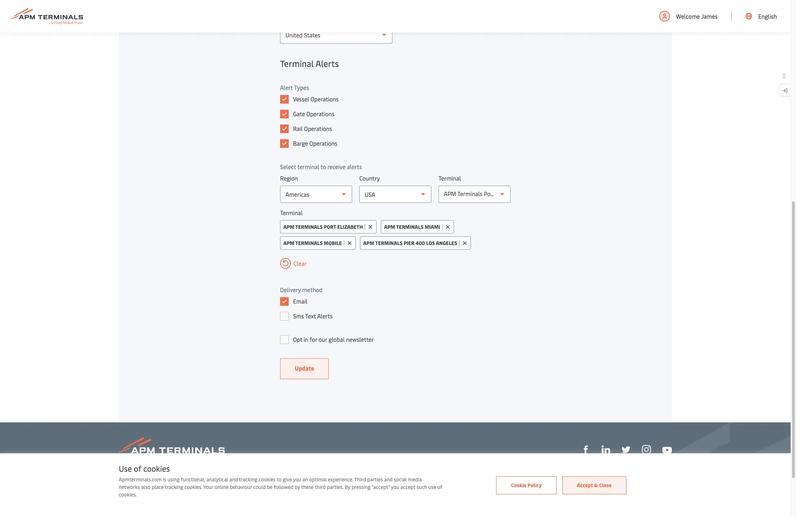 Task type: locate. For each thing, give the bounding box(es) containing it.
vessel
[[293, 95, 309, 103]]

1 vertical spatial newsletter
[[255, 502, 279, 509]]

1 horizontal spatial you
[[391, 484, 399, 491]]

third
[[315, 484, 326, 491]]

1 vertical spatial tracking
[[165, 484, 183, 491]]

1 vertical spatial of
[[437, 484, 442, 491]]

watchlist down your
[[195, 493, 217, 500]]

save
[[119, 493, 129, 500]]

be right could
[[267, 484, 273, 491]]

alerts inside save containers to your container watchlist and set daily watchlist email notifications. where available, you'll be able to create truck appointments or request additional services. manage your profile, terminal alerts and newsletter sign-ups all from your account dashboard.
[[231, 502, 244, 509]]

delivery
[[280, 286, 301, 294]]

manage inside save containers to your container watchlist and set daily watchlist email notifications. where available, you'll be able to create truck appointments or request additional services. manage your profile, terminal alerts and newsletter sign-ups all from your account dashboard.
[[163, 502, 181, 509]]

james
[[701, 12, 718, 20]]

from
[[308, 502, 319, 509]]

global
[[329, 336, 345, 344]]

cookies. down functional,
[[184, 484, 202, 491]]

terminals left pier
[[375, 240, 403, 247]]

of right use
[[437, 484, 442, 491]]

parties.
[[327, 484, 344, 491]]

apm right about
[[637, 493, 648, 500]]

you down social
[[391, 484, 399, 491]]

watchlist down could
[[247, 493, 269, 500]]

social
[[394, 476, 407, 483]]

you
[[293, 476, 301, 483], [391, 484, 399, 491]]

apm inside 'button'
[[283, 240, 294, 247]]

account
[[149, 478, 178, 489]]

alerts down please select text box
[[316, 58, 339, 69]]

watchlist
[[195, 493, 217, 500], [247, 493, 269, 500]]

apm terminals miami button
[[381, 220, 454, 234]]

0 horizontal spatial terminal
[[211, 502, 230, 509]]

sms
[[293, 312, 304, 320]]

newsletter inside save containers to your container watchlist and set daily watchlist email notifications. where available, you'll be able to create truck appointments or request additional services. manage your profile, terminal alerts and newsletter sign-ups all from your account dashboard.
[[255, 502, 279, 509]]

you up by
[[293, 476, 301, 483]]

terminals for port
[[295, 224, 323, 230]]

0 horizontal spatial be
[[267, 484, 273, 491]]

these
[[301, 484, 314, 491]]

your down where
[[320, 502, 330, 509]]

behaviour
[[230, 484, 252, 491]]

Rail Operations checkbox
[[280, 125, 289, 133]]

apm up apm terminals mobile
[[283, 224, 294, 230]]

operations up barge operations
[[304, 125, 332, 133]]

alert
[[280, 84, 293, 91]]

0 horizontal spatial your
[[161, 493, 171, 500]]

your down place
[[161, 493, 171, 500]]

apm terminals miami
[[384, 224, 440, 230]]

in
[[304, 336, 308, 344]]

your down 'container'
[[182, 502, 192, 509]]

services.
[[143, 502, 162, 509]]

Post Code text field
[[280, 0, 393, 0]]

by
[[345, 484, 350, 491]]

1 horizontal spatial newsletter
[[346, 336, 374, 344]]

1 vertical spatial cookies
[[259, 476, 276, 483]]

alerts
[[347, 163, 362, 171], [231, 502, 244, 509]]

alerts right text
[[317, 312, 333, 320]]

truck
[[404, 493, 417, 500]]

appointments
[[418, 493, 450, 500]]

terminals inside 'button'
[[295, 240, 323, 247]]

fill 44 link
[[622, 445, 631, 454]]

your
[[203, 484, 213, 491]]

alerts right receive
[[347, 163, 362, 171]]

400
[[416, 240, 425, 247]]

0 horizontal spatial tracking
[[165, 484, 183, 491]]

0 vertical spatial alerts
[[347, 163, 362, 171]]

apm up clear button
[[283, 240, 294, 247]]

receive
[[327, 163, 346, 171]]

be inside save containers to your container watchlist and set daily watchlist email notifications. where available, you'll be able to create truck appointments or request additional services. manage your profile, terminal alerts and newsletter sign-ups all from your account dashboard.
[[365, 493, 371, 500]]

save containers to your container watchlist and set daily watchlist email notifications. where available, you'll be able to create truck appointments or request additional services. manage your profile, terminal alerts and newsletter sign-ups all from your account dashboard.
[[119, 493, 474, 509]]

linkedin image
[[602, 446, 610, 454]]

Vessel Operations checkbox
[[280, 95, 289, 104]]

0 horizontal spatial cookies.
[[119, 492, 137, 498]]

clear button
[[280, 258, 307, 269]]

1 horizontal spatial cookies
[[259, 476, 276, 483]]

0 vertical spatial alerts
[[316, 58, 339, 69]]

available,
[[330, 493, 351, 500]]

of up apmterminals.com
[[134, 463, 141, 474]]

by
[[295, 484, 300, 491]]

to left give
[[277, 476, 282, 483]]

terminals
[[295, 224, 323, 230], [396, 224, 424, 230], [295, 240, 323, 247], [375, 240, 403, 247], [649, 493, 672, 500]]

manage down 'container'
[[163, 502, 181, 509]]

0 horizontal spatial newsletter
[[255, 502, 279, 509]]

1 watchlist from the left
[[195, 493, 217, 500]]

City text field
[[398, 0, 511, 0]]

select terminal to receive alerts
[[280, 163, 362, 171]]

1 vertical spatial alerts
[[231, 502, 244, 509]]

english button
[[746, 0, 777, 32]]

terminals for pier
[[375, 240, 403, 247]]

using
[[168, 476, 180, 483]]

0 vertical spatial cookies
[[143, 463, 170, 474]]

apm for apm terminals miami
[[384, 224, 395, 230]]

operations down vessel operations
[[306, 110, 334, 118]]

terminal alerts
[[280, 58, 339, 69]]

manage
[[119, 478, 147, 489], [163, 502, 181, 509]]

to
[[321, 163, 326, 171], [277, 476, 282, 483], [155, 493, 160, 500], [383, 493, 388, 500]]

analytical
[[206, 476, 228, 483]]

could
[[253, 484, 266, 491]]

1 vertical spatial cookies.
[[119, 492, 137, 498]]

1 horizontal spatial manage
[[163, 502, 181, 509]]

cookies.
[[184, 484, 202, 491], [119, 492, 137, 498]]

mobile
[[324, 240, 342, 247]]

terminals for miami
[[396, 224, 424, 230]]

terminal right 'select'
[[297, 163, 319, 171]]

opt in for our global newsletter
[[293, 336, 374, 344]]

apm
[[283, 224, 294, 230], [384, 224, 395, 230], [283, 240, 294, 247], [363, 240, 374, 247], [637, 493, 648, 500]]

1 horizontal spatial be
[[365, 493, 371, 500]]

apm up apm terminals pier 400 los angeles
[[384, 224, 395, 230]]

apm for apm terminals mobile
[[283, 240, 294, 247]]

1 vertical spatial manage
[[163, 502, 181, 509]]

1 horizontal spatial tracking
[[239, 476, 257, 483]]

terminals up apm terminals mobile
[[295, 224, 323, 230]]

alerts down daily
[[231, 502, 244, 509]]

operations down rail operations
[[309, 139, 337, 147]]

optimal
[[309, 476, 327, 483]]

cookies. down "networks"
[[119, 492, 137, 498]]

alerts
[[316, 58, 339, 69], [317, 312, 333, 320]]

terminals up apm terminals pier 400 los angeles
[[396, 224, 424, 230]]

accept & close
[[577, 482, 612, 489]]

0 vertical spatial terminal
[[280, 58, 314, 69]]

tracking down using
[[165, 484, 183, 491]]

region
[[280, 174, 298, 182]]

followed
[[274, 484, 294, 491]]

1 vertical spatial you
[[391, 484, 399, 491]]

facebook image
[[582, 446, 590, 454]]

Email checkbox
[[280, 297, 289, 306]]

newsletter
[[346, 336, 374, 344], [255, 502, 279, 509]]

cookies
[[143, 463, 170, 474], [259, 476, 276, 483]]

0 vertical spatial be
[[267, 484, 273, 491]]

manage up save
[[119, 478, 147, 489]]

apm terminals port elizabeth
[[283, 224, 363, 230]]

newsletter right global
[[346, 336, 374, 344]]

angeles
[[436, 240, 457, 247]]

apm for apm terminals port elizabeth
[[283, 224, 294, 230]]

to left receive
[[321, 163, 326, 171]]

give
[[283, 476, 292, 483]]

Opt in for our global newsletter checkbox
[[280, 336, 289, 344]]

1 vertical spatial terminal
[[211, 502, 230, 509]]

be
[[267, 484, 273, 491], [365, 493, 371, 500]]

about apm terminals
[[622, 493, 672, 500]]

of
[[134, 463, 141, 474], [437, 484, 442, 491]]

pressing
[[352, 484, 371, 491]]

1 horizontal spatial cookies.
[[184, 484, 202, 491]]

0 vertical spatial terminal
[[297, 163, 319, 171]]

1 vertical spatial be
[[365, 493, 371, 500]]

0 horizontal spatial cookies
[[143, 463, 170, 474]]

terminal
[[280, 58, 314, 69], [439, 174, 461, 182], [280, 209, 303, 217]]

0 horizontal spatial manage
[[119, 478, 147, 489]]

media
[[408, 476, 422, 483]]

port
[[324, 224, 336, 230]]

and
[[229, 476, 238, 483], [384, 476, 393, 483], [218, 493, 226, 500], [245, 502, 254, 509]]

rail operations
[[293, 125, 332, 133]]

0 horizontal spatial alerts
[[231, 502, 244, 509]]

2 vertical spatial terminal
[[280, 209, 303, 217]]

1 horizontal spatial watchlist
[[247, 493, 269, 500]]

country
[[359, 174, 380, 182]]

operations for rail operations
[[304, 125, 332, 133]]

be left able
[[365, 493, 371, 500]]

0 horizontal spatial of
[[134, 463, 141, 474]]

0 horizontal spatial watchlist
[[195, 493, 217, 500]]

apm terminals mobile
[[283, 240, 342, 247]]

welcome james button
[[659, 0, 718, 32]]

english
[[758, 12, 777, 20]]

0 vertical spatial you
[[293, 476, 301, 483]]

terminals down apm terminals port elizabeth on the top
[[295, 240, 323, 247]]

0 vertical spatial manage
[[119, 478, 147, 489]]

use
[[428, 484, 436, 491]]

terminal down set
[[211, 502, 230, 509]]

cookies up is
[[143, 463, 170, 474]]

tracking up behaviour
[[239, 476, 257, 483]]

daily
[[236, 493, 246, 500]]

profile,
[[193, 502, 209, 509]]

0 vertical spatial tracking
[[239, 476, 257, 483]]

newsletter down the "email"
[[255, 502, 279, 509]]

cookies up could
[[259, 476, 276, 483]]

apm right mobile
[[363, 240, 374, 247]]

0 vertical spatial cookies.
[[184, 484, 202, 491]]

1 horizontal spatial terminal
[[297, 163, 319, 171]]

operations up gate operations
[[311, 95, 339, 103]]



Task type: describe. For each thing, give the bounding box(es) containing it.
about
[[622, 493, 636, 500]]

email
[[293, 297, 307, 305]]

online
[[215, 484, 229, 491]]

email
[[270, 493, 282, 500]]

gate
[[293, 110, 305, 118]]

and left set
[[218, 493, 226, 500]]

functional,
[[181, 476, 205, 483]]

accept & close button
[[562, 477, 626, 495]]

use
[[119, 463, 132, 474]]

1 vertical spatial alerts
[[317, 312, 333, 320]]

apm terminals mobile button
[[280, 237, 356, 250]]

you'll
[[352, 493, 364, 500]]

youtube image
[[663, 447, 672, 454]]

networks
[[119, 484, 140, 491]]

opt
[[293, 336, 302, 344]]

linkedin__x28_alt_x29__3_ link
[[602, 445, 610, 454]]

2 watchlist from the left
[[247, 493, 269, 500]]

1 horizontal spatial of
[[437, 484, 442, 491]]

elizabeth
[[337, 224, 363, 230]]

an
[[302, 476, 308, 483]]

Gate Operations checkbox
[[280, 110, 289, 118]]

Barge Operations checkbox
[[280, 139, 289, 148]]

apm terminals pier 400 los angeles
[[363, 240, 457, 247]]

welcome james
[[676, 12, 718, 20]]

for
[[310, 336, 317, 344]]

terminals for mobile
[[295, 240, 323, 247]]

be inside use of cookies apmterminals.com is using functional, analytical and tracking cookies to give you an optimal experience. third parties and social media networks also place tracking cookies. your online behaviour could be followed by these third parties. by pressing "accept" you accept such use of cookies.
[[267, 484, 273, 491]]

Please Select text field
[[280, 26, 393, 44]]

accept
[[577, 482, 593, 489]]

0 vertical spatial newsletter
[[346, 336, 374, 344]]

containers
[[131, 493, 154, 500]]

twitter image
[[622, 446, 631, 454]]

or
[[451, 493, 456, 500]]

request
[[457, 493, 474, 500]]

dashboard.
[[350, 502, 375, 509]]

all
[[301, 502, 306, 509]]

about apm terminals link
[[622, 493, 672, 500]]

where
[[314, 493, 329, 500]]

accept
[[401, 484, 415, 491]]

operations for vessel operations
[[311, 95, 339, 103]]

sign-
[[280, 502, 292, 509]]

text
[[305, 312, 316, 320]]

container
[[173, 493, 194, 500]]

policy
[[528, 482, 542, 489]]

use of cookies apmterminals.com is using functional, analytical and tracking cookies to give you an optimal experience. third parties and social media networks also place tracking cookies. your online behaviour could be followed by these third parties. by pressing "accept" you accept such use of cookies.
[[119, 463, 442, 498]]

operations for gate operations
[[306, 110, 334, 118]]

and down daily
[[245, 502, 254, 509]]

pier
[[404, 240, 414, 247]]

cookie policy
[[511, 482, 542, 489]]

notifications.
[[283, 493, 313, 500]]

shape link
[[582, 445, 590, 454]]

instagram image
[[642, 446, 651, 455]]

close
[[599, 482, 612, 489]]

third
[[354, 476, 366, 483]]

place
[[152, 484, 164, 491]]

types
[[294, 84, 309, 91]]

Sms Text Alerts checkbox
[[280, 312, 289, 321]]

apm for apm terminals pier 400 los angeles
[[363, 240, 374, 247]]

and up behaviour
[[229, 476, 238, 483]]

our
[[319, 336, 327, 344]]

0 horizontal spatial you
[[293, 476, 301, 483]]

to down place
[[155, 493, 160, 500]]

rail
[[293, 125, 303, 133]]

corporate links
[[618, 478, 672, 489]]

instagram link
[[642, 445, 651, 455]]

and up "accept"
[[384, 476, 393, 483]]

additional
[[119, 502, 142, 509]]

account
[[331, 502, 349, 509]]

cookie policy link
[[496, 477, 557, 495]]

method
[[302, 286, 323, 294]]

clear
[[293, 260, 307, 268]]

operations for barge operations
[[309, 139, 337, 147]]

links
[[655, 478, 672, 489]]

update
[[295, 364, 314, 372]]

you tube link
[[663, 445, 672, 454]]

terminal inside save containers to your container watchlist and set daily watchlist email notifications. where available, you'll be able to create truck appointments or request additional services. manage your profile, terminal alerts and newsletter sign-ups all from your account dashboard.
[[211, 502, 230, 509]]

&
[[594, 482, 598, 489]]

2 horizontal spatial your
[[320, 502, 330, 509]]

select
[[280, 163, 296, 171]]

1 vertical spatial terminal
[[439, 174, 461, 182]]

1 horizontal spatial alerts
[[347, 163, 362, 171]]

set
[[228, 493, 234, 500]]

1 horizontal spatial your
[[182, 502, 192, 509]]

update button
[[280, 359, 329, 380]]

terminals down links
[[649, 493, 672, 500]]

0 vertical spatial of
[[134, 463, 141, 474]]

apm terminals port elizabeth button
[[280, 220, 377, 234]]

alert types
[[280, 84, 309, 91]]

experience.
[[328, 476, 353, 483]]

apmt footer logo image
[[119, 437, 225, 462]]

also
[[141, 484, 150, 491]]

sms text alerts
[[293, 312, 333, 320]]

manage account
[[119, 478, 178, 489]]

apmterminals.com
[[119, 476, 162, 483]]

to right able
[[383, 493, 388, 500]]

corporate
[[618, 478, 654, 489]]

to inside use of cookies apmterminals.com is using functional, analytical and tracking cookies to give you an optimal experience. third parties and social media networks also place tracking cookies. your online behaviour could be followed by these third parties. by pressing "accept" you accept such use of cookies.
[[277, 476, 282, 483]]



Task type: vqa. For each thing, say whether or not it's contained in the screenshot.
"and" within the Located in the center of the port complex, APM Terminals Pier 400 offers the fastest and easiest access from/to the terminal for vessels in a most efficient cost structure. It is one of the terminals most preferred by vessel captains.
no



